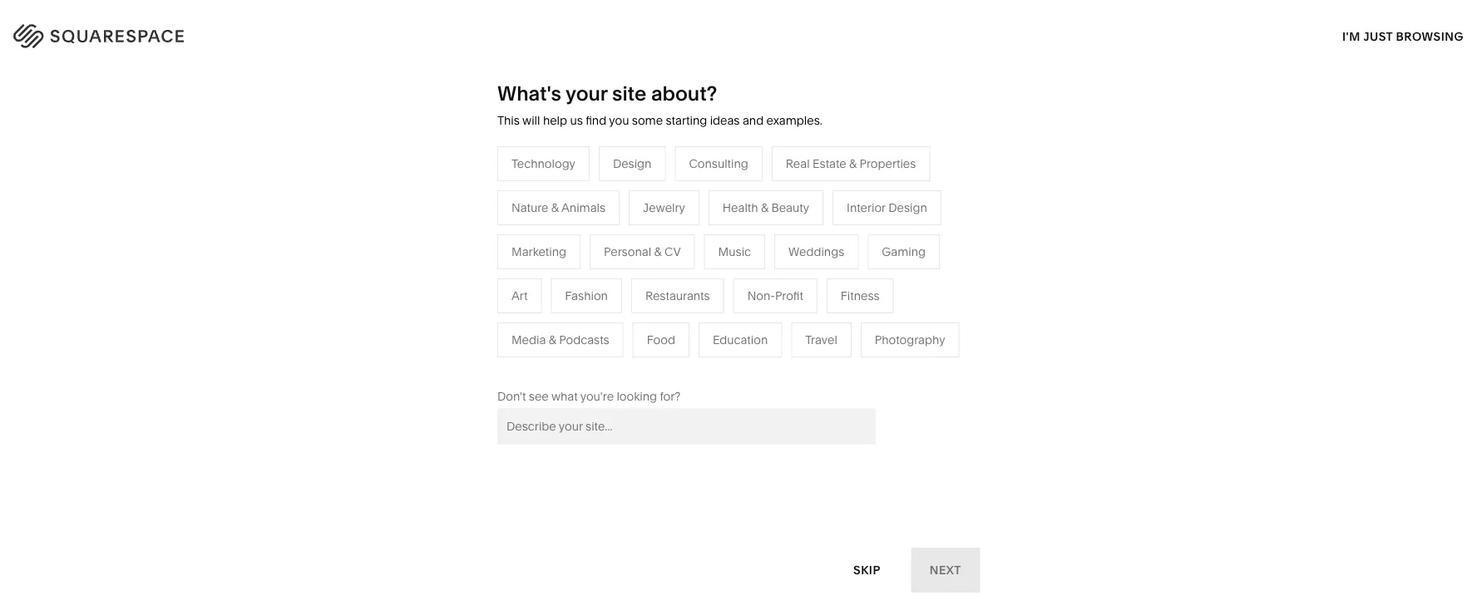 Task type: locate. For each thing, give the bounding box(es) containing it.
podcasts down events
[[559, 333, 610, 347]]

non- down art
[[499, 306, 527, 321]]

gaming
[[882, 245, 926, 259]]

1 horizontal spatial non-
[[748, 289, 776, 303]]

0 horizontal spatial properties
[[671, 356, 728, 371]]

design right interior
[[889, 201, 928, 215]]

weddings link
[[598, 331, 670, 346]]

media & podcasts down profits
[[512, 333, 610, 347]]

nature down home
[[773, 257, 810, 271]]

travel inside radio
[[806, 333, 838, 347]]

1 vertical spatial media & podcasts
[[512, 333, 610, 347]]

Nature & Animals radio
[[498, 190, 620, 225]]

properties up interior design radio
[[860, 157, 917, 171]]

examples.
[[767, 114, 823, 128]]

real down examples.
[[786, 157, 810, 171]]

consulting
[[689, 157, 749, 171]]

looking
[[617, 390, 658, 404]]

Interior Design radio
[[833, 190, 942, 225]]

1 horizontal spatial real
[[786, 157, 810, 171]]

Don't see what you're looking for? field
[[498, 408, 876, 445]]

media & podcasts link
[[598, 282, 712, 296]]

1 vertical spatial weddings
[[598, 331, 653, 346]]

media up events
[[598, 282, 632, 296]]

i'm
[[1343, 29, 1361, 43]]

0 horizontal spatial non-
[[499, 306, 527, 321]]

log
[[1405, 26, 1430, 40]]

1 horizontal spatial podcasts
[[645, 282, 696, 296]]

1 vertical spatial restaurants
[[646, 289, 710, 303]]

1 vertical spatial nature
[[773, 257, 810, 271]]

Photography radio
[[861, 323, 960, 358]]

properties up for?
[[671, 356, 728, 371]]

skip
[[854, 564, 881, 578]]

profit
[[776, 289, 804, 303]]

real estate & properties inside radio
[[786, 157, 917, 171]]

travel up restaurants link
[[598, 232, 630, 246]]

Restaurants radio
[[632, 279, 725, 314]]

0 vertical spatial design
[[613, 157, 652, 171]]

beauty
[[772, 201, 810, 215]]

real estate & properties down food
[[598, 356, 728, 371]]

1 vertical spatial animals
[[823, 257, 867, 271]]

& down home & decor
[[813, 257, 821, 271]]

0 horizontal spatial design
[[613, 157, 652, 171]]

technology
[[512, 157, 576, 171]]

& right health
[[761, 201, 769, 215]]

real
[[786, 157, 810, 171], [598, 356, 622, 371]]

podcasts
[[645, 282, 696, 296], [559, 333, 610, 347]]

travel link
[[598, 232, 646, 246]]

some
[[632, 114, 663, 128]]

& down restaurants link
[[635, 282, 642, 296]]

interior design
[[847, 201, 928, 215]]

media & podcasts inside option
[[512, 333, 610, 347]]

0 horizontal spatial travel
[[598, 232, 630, 246]]

don't see what you're looking for?
[[498, 390, 681, 404]]

community & non-profits
[[422, 306, 561, 321]]

Music radio
[[705, 235, 766, 269]]

restaurants down "travel" link
[[598, 257, 662, 271]]

Weddings radio
[[775, 235, 859, 269]]

Fitness radio
[[827, 279, 894, 314]]

real down weddings link
[[598, 356, 622, 371]]

music
[[719, 245, 752, 259]]

0 horizontal spatial nature
[[512, 201, 549, 215]]

what
[[552, 390, 578, 404]]

non-
[[748, 289, 776, 303], [499, 306, 527, 321]]

0 horizontal spatial real estate & properties
[[598, 356, 728, 371]]

real inside radio
[[786, 157, 810, 171]]

design down you
[[613, 157, 652, 171]]

education
[[713, 333, 768, 347]]

media & podcasts
[[598, 282, 696, 296], [512, 333, 610, 347]]

1 horizontal spatial design
[[889, 201, 928, 215]]

local
[[422, 282, 451, 296]]

restaurants inside option
[[646, 289, 710, 303]]

nature & animals link
[[773, 257, 884, 271]]

next button
[[912, 548, 980, 593]]

1 horizontal spatial travel
[[806, 333, 838, 347]]

travel down fitness link
[[806, 333, 838, 347]]

nature up marketing
[[512, 201, 549, 215]]

animals down decor
[[823, 257, 867, 271]]

Gaming radio
[[868, 235, 940, 269]]

1 horizontal spatial animals
[[823, 257, 867, 271]]

professional services
[[422, 257, 538, 271]]

0 horizontal spatial media
[[512, 333, 546, 347]]

real estate & properties up interior
[[786, 157, 917, 171]]

0 vertical spatial real
[[786, 157, 810, 171]]

weddings
[[789, 245, 845, 259], [598, 331, 653, 346]]

design
[[613, 157, 652, 171], [889, 201, 928, 215]]

nature & animals down technology option
[[512, 201, 606, 215]]

estate down weddings link
[[624, 356, 658, 371]]

log             in
[[1405, 26, 1445, 40]]

services
[[492, 257, 538, 271]]

Art radio
[[498, 279, 542, 314]]

0 vertical spatial non-
[[748, 289, 776, 303]]

0 horizontal spatial nature & animals
[[512, 201, 606, 215]]

restaurants
[[598, 257, 662, 271], [646, 289, 710, 303]]

1 horizontal spatial weddings
[[789, 245, 845, 259]]

1 vertical spatial properties
[[671, 356, 728, 371]]

nature & animals
[[512, 201, 606, 215], [773, 257, 867, 271]]

community
[[422, 306, 486, 321]]

restaurants down cv
[[646, 289, 710, 303]]

1 vertical spatial real
[[598, 356, 622, 371]]

nature & animals inside option
[[512, 201, 606, 215]]

properties inside radio
[[860, 157, 917, 171]]

0 vertical spatial travel
[[598, 232, 630, 246]]

1 horizontal spatial properties
[[860, 157, 917, 171]]

fashion
[[565, 289, 608, 303]]

0 horizontal spatial real
[[598, 356, 622, 371]]

0 horizontal spatial podcasts
[[559, 333, 610, 347]]

1 horizontal spatial fitness
[[841, 289, 880, 303]]

0 vertical spatial media
[[598, 282, 632, 296]]

1 vertical spatial media
[[512, 333, 546, 347]]

1 horizontal spatial real estate & properties
[[786, 157, 917, 171]]

media & podcasts down restaurants link
[[598, 282, 696, 296]]

0 vertical spatial animals
[[562, 201, 606, 215]]

find
[[586, 114, 607, 128]]

your
[[566, 81, 608, 105]]

design inside option
[[613, 157, 652, 171]]

1 horizontal spatial estate
[[813, 157, 847, 171]]

estate
[[813, 157, 847, 171], [624, 356, 658, 371]]

local business
[[422, 282, 503, 296]]

0 vertical spatial estate
[[813, 157, 847, 171]]

1 vertical spatial nature & animals
[[773, 257, 867, 271]]

i'm just browsing link
[[1343, 13, 1465, 59]]

animals up "travel" link
[[562, 201, 606, 215]]

& down technology option
[[552, 201, 559, 215]]

media down profits
[[512, 333, 546, 347]]

professional
[[422, 257, 489, 271]]

media inside option
[[512, 333, 546, 347]]

0 horizontal spatial animals
[[562, 201, 606, 215]]

0 vertical spatial properties
[[860, 157, 917, 171]]

local business link
[[422, 282, 520, 296]]

& down business
[[489, 306, 496, 321]]

non-profit
[[748, 289, 804, 303]]

0 vertical spatial nature & animals
[[512, 201, 606, 215]]

real estate & properties link
[[598, 356, 744, 371]]

properties
[[860, 157, 917, 171], [671, 356, 728, 371]]

media
[[598, 282, 632, 296], [512, 333, 546, 347]]

1 vertical spatial podcasts
[[559, 333, 610, 347]]

animals
[[562, 201, 606, 215], [823, 257, 867, 271]]

non- up education option
[[748, 289, 776, 303]]

0 vertical spatial podcasts
[[645, 282, 696, 296]]

travel
[[598, 232, 630, 246], [806, 333, 838, 347]]

next
[[930, 564, 962, 578]]

0 horizontal spatial estate
[[624, 356, 658, 371]]

nature & animals down home & decor link
[[773, 257, 867, 271]]

estate down examples.
[[813, 157, 847, 171]]

0 vertical spatial real estate & properties
[[786, 157, 917, 171]]

fitness inside fitness "radio"
[[841, 289, 880, 303]]

fitness
[[773, 282, 812, 296], [841, 289, 880, 303]]

real estate & properties
[[786, 157, 917, 171], [598, 356, 728, 371]]

&
[[850, 157, 857, 171], [552, 201, 559, 215], [761, 201, 769, 215], [810, 232, 817, 246], [655, 245, 662, 259], [813, 257, 821, 271], [635, 282, 642, 296], [489, 306, 496, 321], [549, 333, 557, 347], [661, 356, 669, 371]]

0 vertical spatial nature
[[512, 201, 549, 215]]

0 vertical spatial media & podcasts
[[598, 282, 696, 296]]

1 vertical spatial design
[[889, 201, 928, 215]]

0 vertical spatial weddings
[[789, 245, 845, 259]]

1 vertical spatial travel
[[806, 333, 838, 347]]

podcasts down cv
[[645, 282, 696, 296]]

nature
[[512, 201, 549, 215], [773, 257, 810, 271]]



Task type: vqa. For each thing, say whether or not it's contained in the screenshot.
Will
yes



Task type: describe. For each thing, give the bounding box(es) containing it.
help
[[543, 114, 568, 128]]

Technology radio
[[498, 146, 590, 181]]

skip button
[[836, 548, 899, 594]]

ideas
[[710, 114, 740, 128]]

fitness link
[[773, 282, 829, 296]]

0 horizontal spatial weddings
[[598, 331, 653, 346]]

about?
[[652, 81, 718, 105]]

Fashion radio
[[551, 279, 622, 314]]

Personal & CV radio
[[590, 235, 695, 269]]

Media & Podcasts radio
[[498, 323, 624, 358]]

entertainment
[[422, 356, 499, 371]]

0 horizontal spatial fitness
[[773, 282, 812, 296]]

health
[[723, 201, 759, 215]]

& up interior
[[850, 157, 857, 171]]

decor
[[820, 232, 854, 246]]

this
[[498, 114, 520, 128]]

restaurants link
[[598, 257, 679, 271]]

1 horizontal spatial nature & animals
[[773, 257, 867, 271]]

estate inside radio
[[813, 157, 847, 171]]

marketing
[[512, 245, 567, 259]]

in
[[1432, 26, 1445, 40]]

events link
[[598, 306, 651, 321]]

personal & cv
[[604, 245, 681, 259]]

photography
[[875, 333, 946, 347]]

will
[[523, 114, 540, 128]]

Consulting radio
[[675, 146, 763, 181]]

just
[[1364, 29, 1394, 43]]

health & beauty
[[723, 201, 810, 215]]

design inside radio
[[889, 201, 928, 215]]

you're
[[581, 390, 614, 404]]

1 vertical spatial real estate & properties
[[598, 356, 728, 371]]

personal
[[604, 245, 652, 259]]

1 vertical spatial non-
[[499, 306, 527, 321]]

Travel radio
[[792, 323, 852, 358]]

1 horizontal spatial media
[[598, 282, 632, 296]]

& inside radio
[[761, 201, 769, 215]]

us
[[570, 114, 583, 128]]

0 vertical spatial restaurants
[[598, 257, 662, 271]]

cv
[[665, 245, 681, 259]]

nature inside option
[[512, 201, 549, 215]]

& right home
[[810, 232, 817, 246]]

non- inside 'option'
[[748, 289, 776, 303]]

profits
[[527, 306, 561, 321]]

home
[[773, 232, 807, 246]]

Jewelry radio
[[629, 190, 700, 225]]

pazari image
[[531, 569, 946, 616]]

Marketing radio
[[498, 235, 581, 269]]

what's your site about? this will help us find you some starting ideas and examples.
[[498, 81, 823, 128]]

events
[[598, 306, 634, 321]]

1 horizontal spatial nature
[[773, 257, 810, 271]]

for?
[[660, 390, 681, 404]]

podcasts inside option
[[559, 333, 610, 347]]

site
[[613, 81, 647, 105]]

& left cv
[[655, 245, 662, 259]]

home & decor
[[773, 232, 854, 246]]

squarespace logo link
[[33, 20, 316, 47]]

what's
[[498, 81, 562, 105]]

1 vertical spatial estate
[[624, 356, 658, 371]]

business
[[454, 282, 503, 296]]

Education radio
[[699, 323, 782, 358]]

entertainment link
[[422, 356, 516, 371]]

jewelry
[[643, 201, 686, 215]]

i'm just browsing
[[1343, 29, 1465, 43]]

don't
[[498, 390, 526, 404]]

home & decor link
[[773, 232, 870, 246]]

professional services link
[[422, 257, 555, 271]]

Design radio
[[599, 146, 666, 181]]

weddings inside option
[[789, 245, 845, 259]]

community & non-profits link
[[422, 306, 577, 321]]

log             in link
[[1405, 26, 1445, 40]]

animals inside option
[[562, 201, 606, 215]]

and
[[743, 114, 764, 128]]

Non-Profit radio
[[734, 279, 818, 314]]

food
[[647, 333, 676, 347]]

Health & Beauty radio
[[709, 190, 824, 225]]

Food radio
[[633, 323, 690, 358]]

you
[[609, 114, 629, 128]]

starting
[[666, 114, 708, 128]]

squarespace logo image
[[33, 20, 218, 47]]

& down food
[[661, 356, 669, 371]]

interior
[[847, 201, 886, 215]]

browsing
[[1397, 29, 1465, 43]]

art
[[512, 289, 528, 303]]

see
[[529, 390, 549, 404]]

pazari element
[[531, 569, 946, 616]]

Real Estate & Properties radio
[[772, 146, 931, 181]]

& down profits
[[549, 333, 557, 347]]



